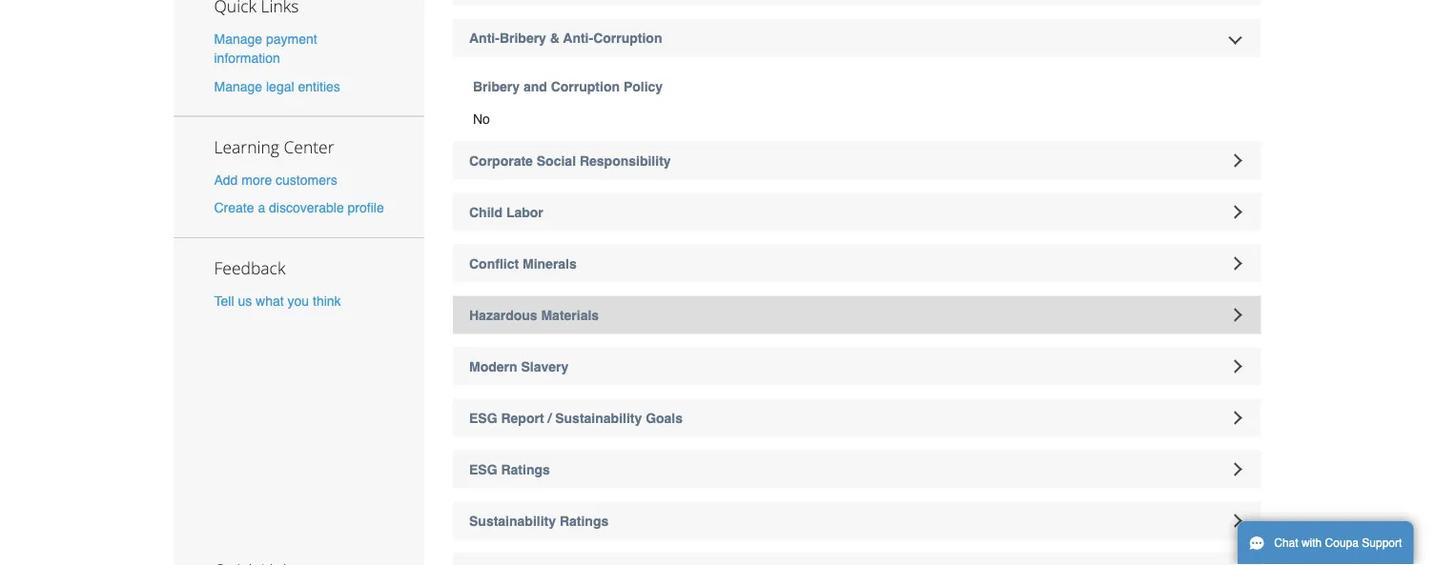 Task type: locate. For each thing, give the bounding box(es) containing it.
sustainability
[[555, 411, 642, 426], [469, 514, 556, 529]]

heading
[[453, 0, 1262, 5], [453, 554, 1262, 566]]

bribery left &
[[500, 30, 547, 45]]

anti-
[[469, 30, 500, 45], [563, 30, 594, 45]]

add more customers
[[214, 172, 337, 187]]

esg for esg ratings
[[469, 462, 498, 478]]

bribery and corruption policy
[[473, 79, 663, 94]]

esg report / sustainability goals heading
[[453, 399, 1262, 437]]

hazardous materials heading
[[453, 296, 1262, 334]]

add more customers link
[[214, 172, 337, 187]]

0 horizontal spatial anti-
[[469, 30, 500, 45]]

tell us what you think button
[[214, 292, 341, 311]]

0 vertical spatial ratings
[[501, 462, 550, 478]]

manage legal entities link
[[214, 79, 340, 94]]

1 heading from the top
[[453, 0, 1262, 5]]

minerals
[[523, 256, 577, 271]]

manage
[[214, 32, 262, 47], [214, 79, 262, 94]]

bribery up no
[[473, 79, 520, 94]]

us
[[238, 294, 252, 309]]

0 vertical spatial esg
[[469, 411, 498, 426]]

esg up sustainability ratings
[[469, 462, 498, 478]]

anti-bribery & anti-corruption heading
[[453, 19, 1262, 57]]

anti-bribery & anti-corruption button
[[453, 19, 1262, 57]]

no
[[473, 111, 490, 126]]

conflict minerals
[[469, 256, 577, 271]]

1 vertical spatial ratings
[[560, 514, 609, 529]]

corporate social responsibility button
[[453, 142, 1262, 180]]

responsibility
[[580, 153, 671, 168]]

corruption right and
[[551, 79, 620, 94]]

1 vertical spatial esg
[[469, 462, 498, 478]]

1 vertical spatial sustainability
[[469, 514, 556, 529]]

1 vertical spatial corruption
[[551, 79, 620, 94]]

legal
[[266, 79, 294, 94]]

anti- right &
[[563, 30, 594, 45]]

/
[[548, 411, 552, 426]]

1 horizontal spatial ratings
[[560, 514, 609, 529]]

child
[[469, 205, 503, 220]]

discoverable
[[269, 200, 344, 215]]

bribery
[[500, 30, 547, 45], [473, 79, 520, 94]]

sustainability down "esg ratings"
[[469, 514, 556, 529]]

1 horizontal spatial anti-
[[563, 30, 594, 45]]

ratings for sustainability ratings
[[560, 514, 609, 529]]

ratings inside 'dropdown button'
[[560, 514, 609, 529]]

0 vertical spatial sustainability
[[555, 411, 642, 426]]

corporate
[[469, 153, 533, 168]]

learning center
[[214, 135, 334, 158]]

0 vertical spatial manage
[[214, 32, 262, 47]]

esg left 'report'
[[469, 411, 498, 426]]

manage inside manage payment information
[[214, 32, 262, 47]]

0 horizontal spatial ratings
[[501, 462, 550, 478]]

social
[[537, 153, 576, 168]]

modern slavery
[[469, 359, 569, 374]]

1 vertical spatial heading
[[453, 554, 1262, 566]]

entities
[[298, 79, 340, 94]]

corporate social responsibility
[[469, 153, 671, 168]]

modern
[[469, 359, 518, 374]]

1 vertical spatial manage
[[214, 79, 262, 94]]

ratings
[[501, 462, 550, 478], [560, 514, 609, 529]]

esg inside esg ratings dropdown button
[[469, 462, 498, 478]]

policy
[[624, 79, 663, 94]]

tell
[[214, 294, 234, 309]]

1 esg from the top
[[469, 411, 498, 426]]

2 anti- from the left
[[563, 30, 594, 45]]

chat with coupa support button
[[1238, 522, 1414, 566]]

manage payment information link
[[214, 32, 317, 66]]

0 vertical spatial corruption
[[594, 30, 663, 45]]

heading down sustainability ratings heading
[[453, 554, 1262, 566]]

think
[[313, 294, 341, 309]]

child labor button
[[453, 193, 1262, 231]]

2 esg from the top
[[469, 462, 498, 478]]

anti-bribery & anti-corruption
[[469, 30, 663, 45]]

materials
[[541, 308, 599, 323]]

and
[[524, 79, 547, 94]]

sustainability ratings button
[[453, 502, 1262, 540]]

slavery
[[521, 359, 569, 374]]

manage up "information"
[[214, 32, 262, 47]]

bribery inside dropdown button
[[500, 30, 547, 45]]

sustainability inside dropdown button
[[555, 411, 642, 426]]

center
[[284, 135, 334, 158]]

heading up anti-bribery & anti-corruption "heading" at the top of the page
[[453, 0, 1262, 5]]

you
[[288, 294, 309, 309]]

sustainability right /
[[555, 411, 642, 426]]

anti- left &
[[469, 30, 500, 45]]

0 vertical spatial heading
[[453, 0, 1262, 5]]

manage payment information
[[214, 32, 317, 66]]

manage down "information"
[[214, 79, 262, 94]]

sustainability inside 'dropdown button'
[[469, 514, 556, 529]]

2 manage from the top
[[214, 79, 262, 94]]

esg inside esg report / sustainability goals dropdown button
[[469, 411, 498, 426]]

sustainability ratings heading
[[453, 502, 1262, 540]]

ratings inside dropdown button
[[501, 462, 550, 478]]

esg
[[469, 411, 498, 426], [469, 462, 498, 478]]

corruption up policy
[[594, 30, 663, 45]]

chat with coupa support
[[1275, 537, 1403, 550]]

1 manage from the top
[[214, 32, 262, 47]]

esg report / sustainability goals
[[469, 411, 683, 426]]

corruption
[[594, 30, 663, 45], [551, 79, 620, 94]]

information
[[214, 51, 280, 66]]

corporate social responsibility heading
[[453, 142, 1262, 180]]

tell us what you think
[[214, 294, 341, 309]]

profile
[[348, 200, 384, 215]]

manage legal entities
[[214, 79, 340, 94]]

0 vertical spatial bribery
[[500, 30, 547, 45]]



Task type: describe. For each thing, give the bounding box(es) containing it.
hazardous materials
[[469, 308, 599, 323]]

modern slavery button
[[453, 348, 1262, 386]]

hazardous
[[469, 308, 538, 323]]

child labor heading
[[453, 193, 1262, 231]]

child labor
[[469, 205, 544, 220]]

support
[[1363, 537, 1403, 550]]

manage for manage legal entities
[[214, 79, 262, 94]]

corruption inside dropdown button
[[594, 30, 663, 45]]

feedback
[[214, 257, 286, 279]]

&
[[550, 30, 560, 45]]

more
[[242, 172, 272, 187]]

payment
[[266, 32, 317, 47]]

chat
[[1275, 537, 1299, 550]]

goals
[[646, 411, 683, 426]]

1 vertical spatial bribery
[[473, 79, 520, 94]]

esg ratings heading
[[453, 451, 1262, 489]]

esg for esg report / sustainability goals
[[469, 411, 498, 426]]

report
[[501, 411, 544, 426]]

ratings for esg ratings
[[501, 462, 550, 478]]

hazardous materials button
[[453, 296, 1262, 334]]

customers
[[276, 172, 337, 187]]

conflict
[[469, 256, 519, 271]]

modern slavery heading
[[453, 348, 1262, 386]]

conflict minerals heading
[[453, 245, 1262, 283]]

coupa
[[1326, 537, 1359, 550]]

add
[[214, 172, 238, 187]]

create a discoverable profile link
[[214, 200, 384, 215]]

create a discoverable profile
[[214, 200, 384, 215]]

labor
[[506, 205, 544, 220]]

2 heading from the top
[[453, 554, 1262, 566]]

what
[[256, 294, 284, 309]]

esg ratings button
[[453, 451, 1262, 489]]

esg report / sustainability goals button
[[453, 399, 1262, 437]]

a
[[258, 200, 265, 215]]

manage for manage payment information
[[214, 32, 262, 47]]

create
[[214, 200, 254, 215]]

with
[[1302, 537, 1323, 550]]

sustainability ratings
[[469, 514, 609, 529]]

conflict minerals button
[[453, 245, 1262, 283]]

esg ratings
[[469, 462, 550, 478]]

1 anti- from the left
[[469, 30, 500, 45]]

learning
[[214, 135, 279, 158]]



Task type: vqa. For each thing, say whether or not it's contained in the screenshot.
Supplier Diversity & Inclusion
no



